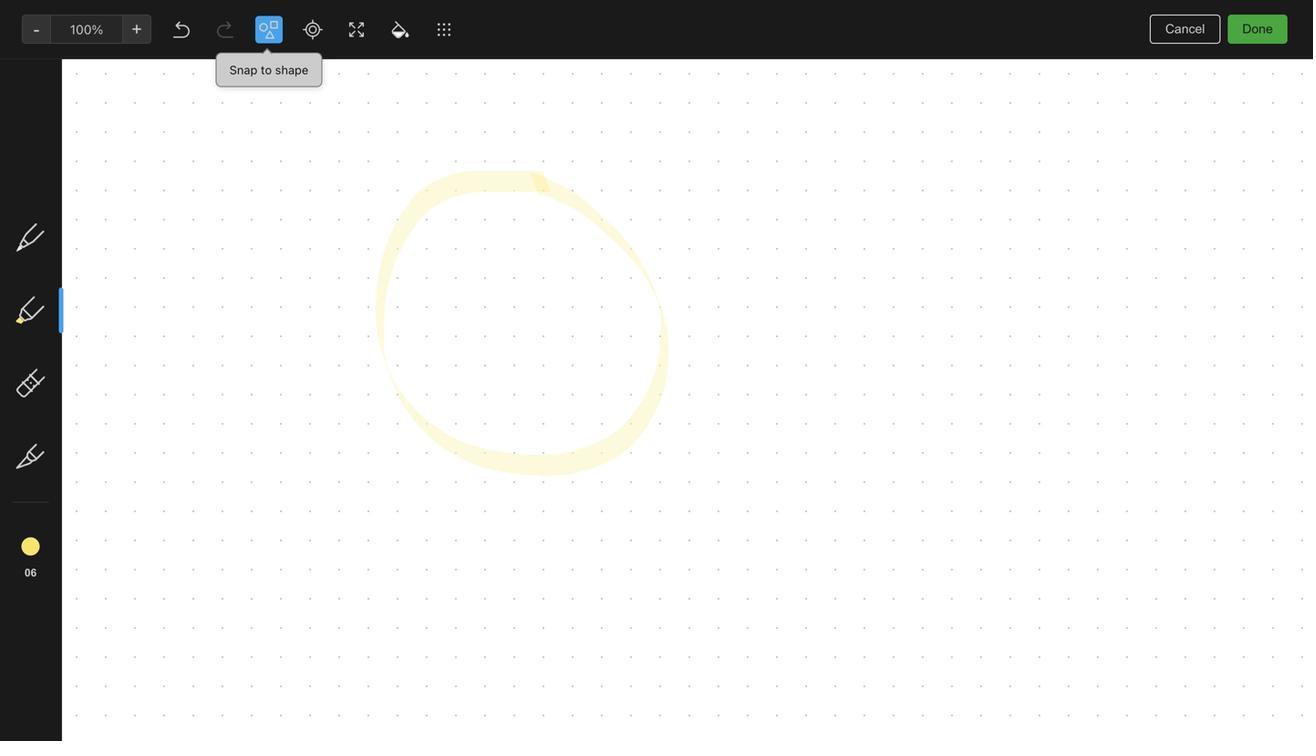 Task type: vqa. For each thing, say whether or not it's contained in the screenshot.
THE NOTE WINDOW element
yes



Task type: locate. For each thing, give the bounding box(es) containing it.
0 vertical spatial on
[[650, 56, 665, 71]]

on
[[650, 56, 665, 71], [471, 186, 486, 202]]

5 notes
[[241, 57, 285, 72]]

only you
[[1140, 15, 1188, 28]]

- down start
[[525, 186, 531, 202]]

note window element
[[0, 0, 1313, 741]]

1 horizontal spatial on
[[650, 56, 665, 71]]

home
[[40, 150, 75, 165]]

notes for notes (
[[40, 179, 75, 194]]

notebooks link
[[0, 242, 218, 271]]

check down laptop
[[433, 154, 470, 169]]

morning task open laptop - sign in - check task - check emails - start work - go on lunch - meeting - end of day
[[410, 117, 531, 234]]

0 horizontal spatial notes
[[40, 179, 75, 194]]

14,
[[695, 56, 712, 71]]

tree
[[0, 143, 219, 641]]

- up lunch
[[492, 170, 498, 185]]

last
[[581, 56, 606, 71]]

task
[[464, 117, 492, 132], [474, 154, 501, 169], [462, 394, 489, 409]]

task up emails
[[474, 154, 501, 169]]

2 vertical spatial 5
[[433, 556, 440, 569]]

2 morning from the top
[[410, 394, 458, 409]]

0 vertical spatial morning
[[410, 117, 461, 132]]

tasks button
[[0, 202, 218, 231]]

new
[[40, 104, 66, 119]]

notes left (
[[40, 179, 75, 194]]

notes
[[252, 57, 285, 72]]

dec inside note window element
[[668, 56, 691, 71]]

of
[[496, 203, 508, 218]]

- down sign
[[504, 154, 510, 169]]

in
[[410, 154, 420, 169]]

thumbnail image
[[233, 233, 384, 332], [395, 269, 546, 332], [233, 482, 384, 582]]

0 horizontal spatial 5
[[241, 57, 249, 72]]

check
[[433, 154, 470, 169], [410, 170, 447, 185]]

2 vertical spatial dec
[[410, 556, 430, 569]]

add a reminder image
[[577, 712, 599, 734]]

do
[[471, 358, 486, 373]]

on inside morning task open laptop - sign in - check task - check emails - start work - go on lunch - meeting - end of day
[[471, 186, 486, 202]]

0 horizontal spatial dec
[[248, 410, 268, 423]]

dec 5
[[248, 410, 278, 423], [410, 556, 440, 569]]

0 horizontal spatial on
[[471, 186, 486, 202]]

dec
[[668, 56, 691, 71], [248, 410, 268, 423], [410, 556, 430, 569]]

0 vertical spatial dec
[[668, 56, 691, 71]]

you
[[1168, 15, 1188, 28]]

tree containing home
[[0, 143, 219, 641]]

0 vertical spatial notes
[[258, 18, 308, 40]]

add tag image
[[608, 712, 630, 734]]

work
[[410, 186, 438, 202]]

meeting
[[410, 203, 458, 218]]

1 vertical spatial on
[[471, 186, 486, 202]]

trash
[[40, 347, 73, 362]]

to
[[455, 358, 467, 373]]

0 vertical spatial task
[[464, 117, 492, 132]]

1 vertical spatial check
[[410, 170, 447, 185]]

- down go
[[461, 203, 467, 218]]

flower
[[248, 117, 289, 132]]

2 horizontal spatial dec
[[668, 56, 691, 71]]

1 horizontal spatial notes
[[258, 18, 308, 40]]

morning down organize at the left bottom of page
[[410, 394, 458, 409]]

check up work at left top
[[410, 170, 447, 185]]

5
[[241, 57, 249, 72], [271, 410, 278, 423], [433, 556, 440, 569]]

flower button
[[233, 102, 384, 332]]

2 vertical spatial task
[[462, 394, 489, 409]]

tasks
[[40, 209, 73, 224]]

saved
[[1266, 716, 1299, 730]]

task up laptop
[[464, 117, 492, 132]]

-
[[486, 137, 492, 152], [424, 154, 430, 169], [504, 154, 510, 169], [492, 170, 498, 185], [442, 186, 448, 202], [525, 186, 531, 202], [461, 203, 467, 218], [497, 378, 503, 393]]

task down files
[[462, 394, 489, 409]]

organize
[[410, 378, 463, 393]]

- right files
[[497, 378, 503, 393]]

day
[[410, 219, 431, 234]]

notes for notes
[[258, 18, 308, 40]]

1 horizontal spatial dec 5
[[410, 556, 440, 569]]

None search field
[[24, 53, 195, 86]]

notes
[[258, 18, 308, 40], [40, 179, 75, 194]]

0 vertical spatial check
[[433, 154, 470, 169]]

morning
[[410, 117, 461, 132], [410, 394, 458, 409]]

go
[[451, 186, 468, 202]]

morning up open
[[410, 117, 461, 132]]

Note Editor text field
[[0, 0, 1313, 741]]

notes inside tree
[[40, 179, 75, 194]]

- left go
[[442, 186, 448, 202]]

1 vertical spatial notes
[[40, 179, 75, 194]]

1 vertical spatial dec 5
[[410, 556, 440, 569]]

1 horizontal spatial 5
[[271, 410, 278, 423]]

on up the end
[[471, 186, 486, 202]]

2023
[[715, 56, 746, 71]]

share
[[1218, 14, 1254, 29]]

notes up notes
[[258, 18, 308, 40]]

1 morning from the top
[[410, 117, 461, 132]]

shared with me link
[[0, 300, 218, 329]]

upgrade image
[[70, 665, 92, 687]]

on right edited
[[650, 56, 665, 71]]

1 vertical spatial 5
[[271, 410, 278, 423]]

- left sign
[[486, 137, 492, 152]]

start
[[501, 170, 530, 185]]

0 horizontal spatial dec 5
[[248, 410, 278, 423]]

all changes saved
[[1199, 716, 1299, 730]]

1 vertical spatial morning
[[410, 394, 458, 409]]



Task type: describe. For each thing, give the bounding box(es) containing it.
files
[[466, 378, 493, 393]]

- right in
[[424, 154, 430, 169]]

shared
[[40, 307, 82, 322]]

things
[[410, 358, 452, 373]]

open
[[410, 137, 442, 152]]

notebooks
[[41, 249, 105, 264]]

(
[[80, 180, 84, 194]]

trash link
[[0, 340, 218, 369]]

- inside things to do organize files - morning task
[[497, 378, 503, 393]]

new button
[[11, 96, 208, 129]]

laptop
[[445, 137, 482, 152]]

task inside things to do organize files - morning task
[[462, 394, 489, 409]]

morning inside things to do organize files - morning task
[[410, 394, 458, 409]]

end
[[471, 203, 493, 218]]

morning inside morning task open laptop - sign in - check task - check emails - start work - go on lunch - meeting - end of day
[[410, 117, 461, 132]]

settings image
[[186, 15, 208, 36]]

expand notebooks image
[[5, 249, 19, 264]]

share button
[[1203, 7, 1269, 36]]

only
[[1140, 15, 1165, 28]]

tags
[[41, 278, 69, 293]]

things to do organize files - morning task
[[410, 358, 503, 409]]

1 vertical spatial dec
[[248, 410, 268, 423]]

notes (
[[40, 179, 84, 194]]

sharks!
[[248, 358, 295, 373]]

1 horizontal spatial dec
[[410, 556, 430, 569]]

last edited on dec 14, 2023
[[581, 56, 746, 71]]

sign
[[495, 137, 521, 152]]

with
[[85, 307, 110, 322]]

me
[[113, 307, 132, 322]]

emails
[[451, 170, 488, 185]]

all
[[1199, 716, 1213, 730]]

1 vertical spatial task
[[474, 154, 501, 169]]

Search text field
[[24, 53, 195, 86]]

changes
[[1216, 716, 1263, 730]]

2 horizontal spatial 5
[[433, 556, 440, 569]]

0 vertical spatial dec 5
[[248, 410, 278, 423]]

0 vertical spatial 5
[[241, 57, 249, 72]]

home link
[[0, 143, 219, 172]]

edited
[[609, 56, 647, 71]]

shared with me
[[40, 307, 132, 322]]

lunch
[[490, 186, 522, 202]]

thumbnail image for things to do organize files - morning task
[[233, 482, 384, 582]]

on inside note window element
[[650, 56, 665, 71]]

tags button
[[0, 271, 218, 300]]

thumbnail image for morning task open laptop - sign in - check task - check emails - start work - go on lunch - meeting - end of day
[[233, 233, 384, 332]]



